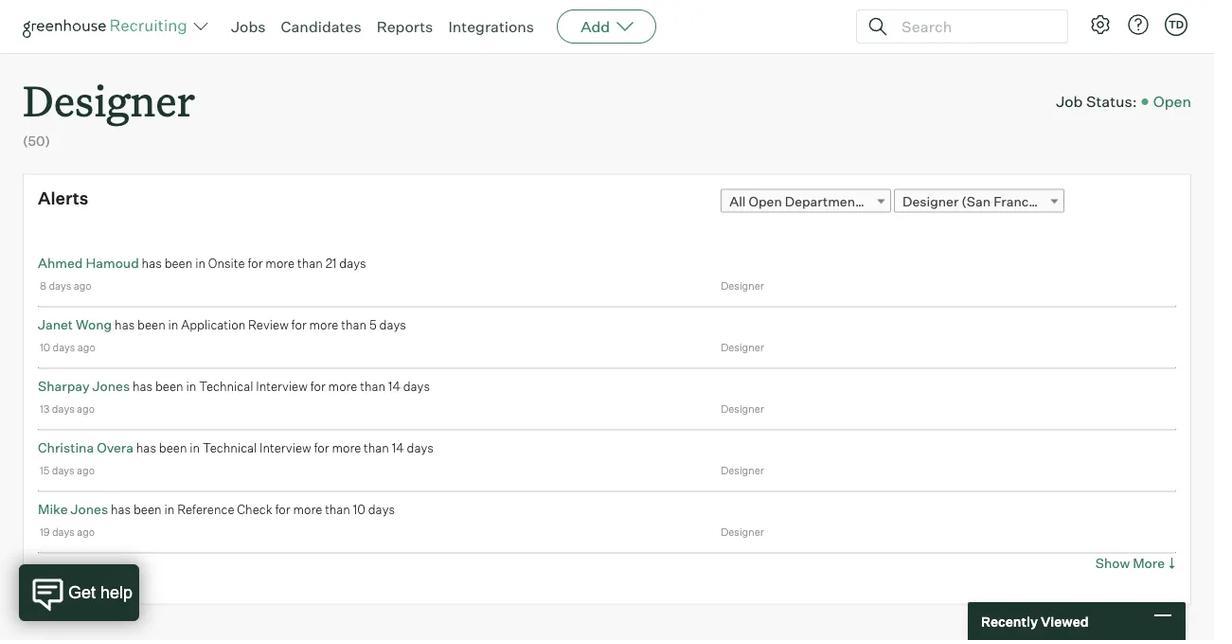 Task type: vqa. For each thing, say whether or not it's contained in the screenshot.
ago for Ahmed
yes



Task type: locate. For each thing, give the bounding box(es) containing it.
in for janet wong
[[168, 317, 178, 332]]

open right all
[[749, 193, 782, 209]]

designer link
[[23, 53, 195, 132]]

1 vertical spatial 10
[[353, 502, 365, 517]]

been inside ahmed hamoud has been in onsite for more than 21 days designer
[[164, 255, 193, 271]]

viewed
[[1041, 613, 1089, 630]]

for inside mike jones has been in reference check for more than 10 days designer
[[275, 502, 290, 517]]

for inside janet wong has been in application review for more than 5 days designer
[[291, 317, 307, 332]]

been left onsite
[[164, 255, 193, 271]]

more left 5
[[309, 317, 338, 332]]

1 vertical spatial interview
[[260, 440, 311, 455]]

hamoud
[[86, 254, 139, 271]]

interview inside christina overa has been in technical interview for more than 14 days designer
[[260, 440, 311, 455]]

ago for sharpay
[[77, 402, 95, 415]]

1 vertical spatial open
[[749, 193, 782, 209]]

ago for janet
[[77, 341, 95, 353]]

than left 5
[[341, 317, 367, 332]]

ago down wong
[[77, 341, 95, 353]]

in inside ahmed hamoud has been in onsite for more than 21 days designer
[[195, 255, 205, 271]]

been inside sharpay jones has been in technical interview for more than 14 days designer
[[155, 379, 183, 394]]

days down janet wong has been in application review for more than 5 days designer
[[403, 379, 430, 394]]

more for mike jones
[[293, 502, 322, 517]]

reports
[[377, 17, 433, 36]]

10 down janet
[[40, 341, 50, 353]]

for for janet wong
[[291, 317, 307, 332]]

reports link
[[377, 17, 433, 36]]

jones inside mike jones has been in reference check for more than 10 days designer
[[71, 501, 108, 517]]

technical down application at left
[[199, 379, 253, 394]]

technical inside christina overa has been in technical interview for more than 14 days designer
[[203, 440, 257, 455]]

reference
[[177, 502, 234, 517]]

integrations link
[[448, 17, 534, 36]]

has inside janet wong has been in application review for more than 5 days designer
[[115, 317, 135, 332]]

ago down sharpay jones link on the bottom of the page
[[77, 402, 95, 415]]

0 horizontal spatial open
[[749, 193, 782, 209]]

mike
[[38, 501, 68, 517]]

days down christina overa has been in technical interview for more than 14 days designer
[[368, 502, 395, 517]]

13 days ago
[[40, 402, 95, 415]]

days right 8
[[49, 279, 71, 292]]

0 vertical spatial jones
[[92, 378, 130, 394]]

days
[[339, 255, 366, 271], [49, 279, 71, 292], [379, 317, 406, 332], [53, 341, 75, 353], [403, 379, 430, 394], [52, 402, 75, 415], [407, 440, 434, 455], [52, 464, 75, 477], [368, 502, 395, 517], [52, 525, 75, 538]]

interview inside sharpay jones has been in technical interview for more than 14 days designer
[[256, 379, 308, 394]]

in inside mike jones has been in reference check for more than 10 days designer
[[164, 502, 175, 517]]

in for mike jones
[[164, 502, 175, 517]]

19
[[40, 525, 50, 538]]

0 vertical spatial 14
[[388, 379, 400, 394]]

status:
[[1086, 92, 1137, 111]]

designer inside mike jones has been in reference check for more than 10 days designer
[[721, 525, 764, 538]]

td button
[[1165, 13, 1188, 36]]

Search text field
[[897, 13, 1050, 40]]

in down application at left
[[186, 379, 196, 394]]

td
[[1169, 18, 1184, 31]]

for inside sharpay jones has been in technical interview for more than 14 days designer
[[310, 379, 326, 394]]

↓
[[1168, 555, 1176, 571]]

been
[[164, 255, 193, 271], [137, 317, 166, 332], [155, 379, 183, 394], [159, 440, 187, 455], [134, 502, 162, 517]]

been inside janet wong has been in application review for more than 5 days designer
[[137, 317, 166, 332]]

days inside sharpay jones has been in technical interview for more than 14 days designer
[[403, 379, 430, 394]]

than down sharpay jones has been in technical interview for more than 14 days designer
[[364, 440, 389, 455]]

ago
[[74, 279, 91, 292], [77, 341, 95, 353], [77, 402, 95, 415], [77, 464, 95, 477], [77, 525, 95, 538]]

job
[[1056, 92, 1083, 111]]

ago for mike
[[77, 525, 95, 538]]

5
[[369, 317, 377, 332]]

christina
[[38, 439, 94, 456]]

14 inside christina overa has been in technical interview for more than 14 days designer
[[392, 440, 404, 455]]

14 down janet wong has been in application review for more than 5 days designer
[[388, 379, 400, 394]]

designer (san francisco) link
[[894, 189, 1065, 213]]

technical
[[199, 379, 253, 394], [203, 440, 257, 455]]

more for sharpay jones
[[328, 379, 357, 394]]

more down janet wong has been in application review for more than 5 days designer
[[328, 379, 357, 394]]

has
[[142, 255, 162, 271], [115, 317, 135, 332], [133, 379, 153, 394], [136, 440, 156, 455], [111, 502, 131, 517]]

than
[[297, 255, 323, 271], [341, 317, 367, 332], [360, 379, 386, 394], [364, 440, 389, 455], [325, 502, 350, 517]]

designer inside sharpay jones has been in technical interview for more than 14 days designer
[[721, 402, 764, 415]]

more inside christina overa has been in technical interview for more than 14 days designer
[[332, 440, 361, 455]]

mike jones link
[[38, 501, 108, 517]]

10 days ago
[[40, 341, 95, 353]]

0 vertical spatial open
[[1153, 92, 1191, 111]]

in up the reference
[[190, 440, 200, 455]]

in
[[195, 255, 205, 271], [168, 317, 178, 332], [186, 379, 196, 394], [190, 440, 200, 455], [164, 502, 175, 517]]

than down christina overa has been in technical interview for more than 14 days designer
[[325, 502, 350, 517]]

open
[[1153, 92, 1191, 111], [749, 193, 782, 209]]

in left the reference
[[164, 502, 175, 517]]

been for mike jones
[[134, 502, 162, 517]]

been left the reference
[[134, 502, 162, 517]]

christina overa has been in technical interview for more than 14 days designer
[[38, 439, 764, 477]]

more left 21
[[266, 255, 295, 271]]

alerts
[[38, 188, 88, 209]]

been for christina overa
[[159, 440, 187, 455]]

interview down review
[[256, 379, 308, 394]]

more right check at the bottom
[[293, 502, 322, 517]]

14 for jones
[[388, 379, 400, 394]]

than inside sharpay jones has been in technical interview for more than 14 days designer
[[360, 379, 386, 394]]

ago down mike jones link
[[77, 525, 95, 538]]

1 vertical spatial technical
[[203, 440, 257, 455]]

in inside janet wong has been in application review for more than 5 days designer
[[168, 317, 178, 332]]

than inside janet wong has been in application review for more than 5 days designer
[[341, 317, 367, 332]]

for for christina overa
[[314, 440, 329, 455]]

been right overa
[[159, 440, 187, 455]]

has inside mike jones has been in reference check for more than 10 days designer
[[111, 502, 131, 517]]

add button
[[557, 9, 657, 44]]

has inside sharpay jones has been in technical interview for more than 14 days designer
[[133, 379, 153, 394]]

has inside christina overa has been in technical interview for more than 14 days designer
[[136, 440, 156, 455]]

1 vertical spatial jones
[[71, 501, 108, 517]]

been down application at left
[[155, 379, 183, 394]]

been inside mike jones has been in reference check for more than 10 days designer
[[134, 502, 162, 517]]

14
[[388, 379, 400, 394], [392, 440, 404, 455]]

td button
[[1161, 9, 1191, 40]]

0 vertical spatial 10
[[40, 341, 50, 353]]

technical up the reference
[[203, 440, 257, 455]]

days right 5
[[379, 317, 406, 332]]

ahmed hamoud link
[[38, 254, 139, 271]]

has for mike jones
[[111, 502, 131, 517]]

has right sharpay jones link on the bottom of the page
[[133, 379, 153, 394]]

mike jones has been in reference check for more than 10 days designer
[[38, 501, 764, 538]]

candidates
[[281, 17, 361, 36]]

jobs
[[231, 17, 266, 36]]

0 horizontal spatial 10
[[40, 341, 50, 353]]

(san
[[962, 193, 991, 209]]

ago down ahmed hamoud link at the left top
[[74, 279, 91, 292]]

open right status:
[[1153, 92, 1191, 111]]

janet wong has been in application review for more than 5 days designer
[[38, 316, 764, 353]]

than inside mike jones has been in reference check for more than 10 days designer
[[325, 502, 350, 517]]

has inside ahmed hamoud has been in onsite for more than 21 days designer
[[142, 255, 162, 271]]

technical for jones
[[199, 379, 253, 394]]

add
[[581, 17, 610, 36]]

1 horizontal spatial open
[[1153, 92, 1191, 111]]

days right 19
[[52, 525, 75, 538]]

in inside sharpay jones has been in technical interview for more than 14 days designer
[[186, 379, 196, 394]]

designer inside ahmed hamoud has been in onsite for more than 21 days designer
[[721, 279, 764, 292]]

than down janet wong has been in application review for more than 5 days designer
[[360, 379, 386, 394]]

technical inside sharpay jones has been in technical interview for more than 14 days designer
[[199, 379, 253, 394]]

more
[[1133, 555, 1165, 571]]

8
[[40, 279, 46, 292]]

for inside christina overa has been in technical interview for more than 14 days designer
[[314, 440, 329, 455]]

been for janet wong
[[137, 317, 166, 332]]

for
[[248, 255, 263, 271], [291, 317, 307, 332], [310, 379, 326, 394], [314, 440, 329, 455], [275, 502, 290, 517]]

review
[[248, 317, 289, 332]]

configure image
[[1089, 13, 1112, 36]]

0 vertical spatial interview
[[256, 379, 308, 394]]

interview
[[256, 379, 308, 394], [260, 440, 311, 455]]

than inside christina overa has been in technical interview for more than 14 days designer
[[364, 440, 389, 455]]

in left application at left
[[168, 317, 178, 332]]

10
[[40, 341, 50, 353], [353, 502, 365, 517]]

days inside janet wong has been in application review for more than 5 days designer
[[379, 317, 406, 332]]

more inside ahmed hamoud has been in onsite for more than 21 days designer
[[266, 255, 295, 271]]

has for christina overa
[[136, 440, 156, 455]]

all open departments link
[[721, 189, 891, 213]]

candidates link
[[281, 17, 361, 36]]

in for ahmed hamoud
[[195, 255, 205, 271]]

more down sharpay jones has been in technical interview for more than 14 days designer
[[332, 440, 361, 455]]

francisco)
[[994, 193, 1059, 209]]

jones right sharpay
[[92, 378, 130, 394]]

21
[[326, 255, 337, 271]]

ago down christina overa link
[[77, 464, 95, 477]]

designer (50)
[[23, 72, 195, 149]]

in inside christina overa has been in technical interview for more than 14 days designer
[[190, 440, 200, 455]]

has right hamoud
[[142, 255, 162, 271]]

been right wong
[[137, 317, 166, 332]]

has right wong
[[115, 317, 135, 332]]

10 down christina overa has been in technical interview for more than 14 days designer
[[353, 502, 365, 517]]

1 vertical spatial 14
[[392, 440, 404, 455]]

more
[[266, 255, 295, 271], [309, 317, 338, 332], [328, 379, 357, 394], [332, 440, 361, 455], [293, 502, 322, 517]]

been inside christina overa has been in technical interview for more than 14 days designer
[[159, 440, 187, 455]]

19 days ago
[[40, 525, 95, 538]]

14 inside sharpay jones has been in technical interview for more than 14 days designer
[[388, 379, 400, 394]]

designer
[[23, 72, 195, 128], [903, 193, 959, 209], [721, 279, 764, 292], [721, 341, 764, 353], [721, 402, 764, 415], [721, 464, 764, 477], [721, 525, 764, 538]]

than left 21
[[297, 255, 323, 271]]

in left onsite
[[195, 255, 205, 271]]

more inside janet wong has been in application review for more than 5 days designer
[[309, 317, 338, 332]]

more inside mike jones has been in reference check for more than 10 days designer
[[293, 502, 322, 517]]

been for sharpay jones
[[155, 379, 183, 394]]

days right 21
[[339, 255, 366, 271]]

has for sharpay jones
[[133, 379, 153, 394]]

0 vertical spatial technical
[[199, 379, 253, 394]]

jones up "19 days ago"
[[71, 501, 108, 517]]

jones
[[92, 378, 130, 394], [71, 501, 108, 517]]

14 down sharpay jones has been in technical interview for more than 14 days designer
[[392, 440, 404, 455]]

janet
[[38, 316, 73, 333]]

interview up check at the bottom
[[260, 440, 311, 455]]

1 horizontal spatial 10
[[353, 502, 365, 517]]

more inside sharpay jones has been in technical interview for more than 14 days designer
[[328, 379, 357, 394]]

ago for ahmed
[[74, 279, 91, 292]]

has right mike jones link
[[111, 502, 131, 517]]

designer (san francisco)
[[903, 193, 1059, 209]]

has right overa
[[136, 440, 156, 455]]

jones inside sharpay jones has been in technical interview for more than 14 days designer
[[92, 378, 130, 394]]

days down sharpay jones has been in technical interview for more than 14 days designer
[[407, 440, 434, 455]]



Task type: describe. For each thing, give the bounding box(es) containing it.
greenhouse recruiting image
[[23, 15, 193, 38]]

days right 15
[[52, 464, 75, 477]]

interview for sharpay jones
[[256, 379, 308, 394]]

than for mike jones
[[325, 502, 350, 517]]

than inside ahmed hamoud has been in onsite for more than 21 days designer
[[297, 255, 323, 271]]

days inside mike jones has been in reference check for more than 10 days designer
[[368, 502, 395, 517]]

than for sharpay jones
[[360, 379, 386, 394]]

for for mike jones
[[275, 502, 290, 517]]

sharpay
[[38, 378, 90, 394]]

christina overa link
[[38, 439, 133, 456]]

janet wong link
[[38, 316, 112, 333]]

all
[[729, 193, 746, 209]]

departments
[[785, 193, 867, 209]]

designer inside christina overa has been in technical interview for more than 14 days designer
[[721, 464, 764, 477]]

more for christina overa
[[332, 440, 361, 455]]

has for ahmed hamoud
[[142, 255, 162, 271]]

has for janet wong
[[115, 317, 135, 332]]

job status:
[[1056, 92, 1137, 111]]

than for christina overa
[[364, 440, 389, 455]]

10 inside mike jones has been in reference check for more than 10 days designer
[[353, 502, 365, 517]]

15 days ago
[[40, 464, 95, 477]]

recently
[[981, 613, 1038, 630]]

technical for overa
[[203, 440, 257, 455]]

ago for christina
[[77, 464, 95, 477]]

13
[[40, 402, 50, 415]]

in for sharpay jones
[[186, 379, 196, 394]]

days inside christina overa has been in technical interview for more than 14 days designer
[[407, 440, 434, 455]]

for for sharpay jones
[[310, 379, 326, 394]]

check
[[237, 502, 272, 517]]

ahmed
[[38, 254, 83, 271]]

jones for mike jones
[[71, 501, 108, 517]]

recently viewed
[[981, 613, 1089, 630]]

in for christina overa
[[190, 440, 200, 455]]

wong
[[76, 316, 112, 333]]

been for ahmed hamoud
[[164, 255, 193, 271]]

sharpay jones has been in technical interview for more than 14 days designer
[[38, 378, 764, 415]]

designer inside janet wong has been in application review for more than 5 days designer
[[721, 341, 764, 353]]

show more ↓ link
[[1096, 555, 1176, 571]]

jobs link
[[231, 17, 266, 36]]

14 for overa
[[392, 440, 404, 455]]

integrations
[[448, 17, 534, 36]]

show more ↓
[[1096, 555, 1176, 571]]

days inside ahmed hamoud has been in onsite for more than 21 days designer
[[339, 255, 366, 271]]

sharpay jones link
[[38, 378, 130, 394]]

onsite
[[208, 255, 245, 271]]

15
[[40, 464, 50, 477]]

ahmed hamoud has been in onsite for more than 21 days designer
[[38, 254, 764, 292]]

all open departments
[[729, 193, 867, 209]]

more for janet wong
[[309, 317, 338, 332]]

overa
[[97, 439, 133, 456]]

application
[[181, 317, 245, 332]]

for inside ahmed hamoud has been in onsite for more than 21 days designer
[[248, 255, 263, 271]]

8 days ago
[[40, 279, 91, 292]]

show
[[1096, 555, 1130, 571]]

(50)
[[23, 133, 50, 149]]

days down janet
[[53, 341, 75, 353]]

than for janet wong
[[341, 317, 367, 332]]

interview for christina overa
[[260, 440, 311, 455]]

jones for sharpay jones
[[92, 378, 130, 394]]

days right 13
[[52, 402, 75, 415]]



